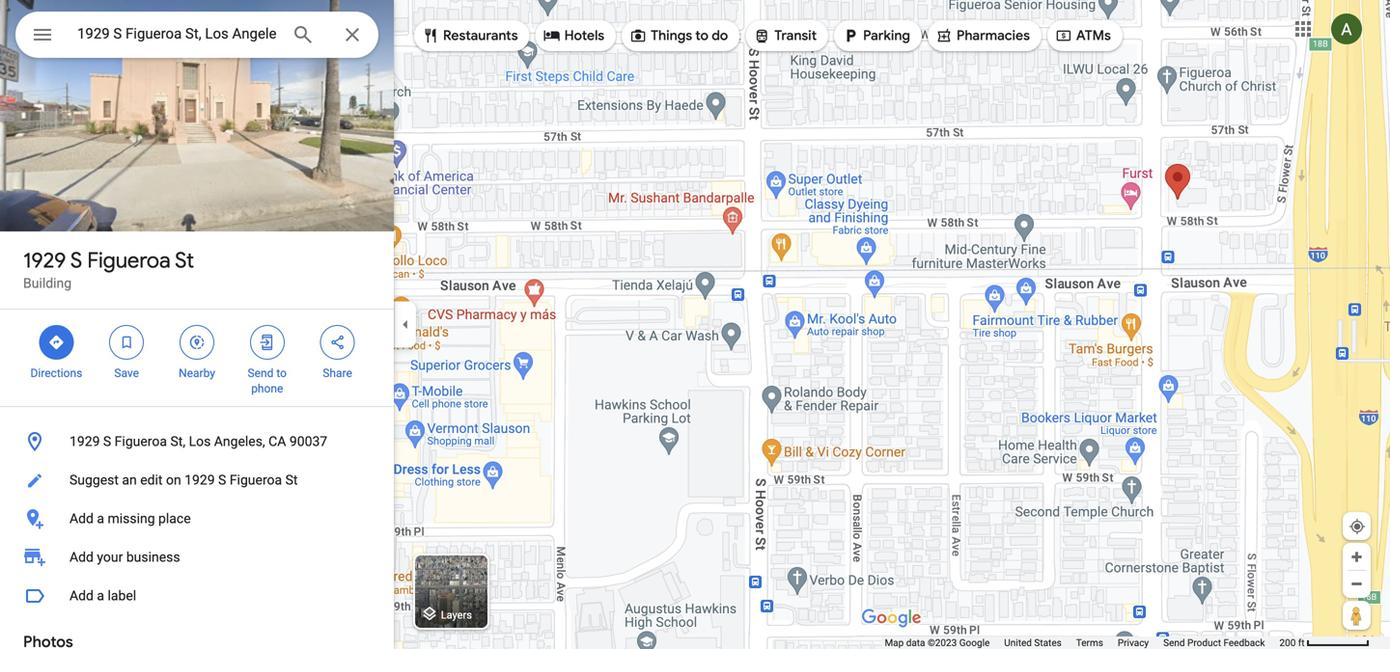 Task type: locate. For each thing, give the bounding box(es) containing it.

[[1056, 25, 1073, 46]]

figueroa up 
[[87, 247, 171, 274]]

send product feedback
[[1164, 638, 1266, 649]]

0 horizontal spatial st
[[175, 247, 194, 274]]

s up suggest
[[103, 434, 111, 450]]

st down ca
[[285, 473, 298, 489]]


[[31, 21, 54, 49]]

add inside add your business link
[[70, 550, 94, 566]]

2 horizontal spatial 1929
[[185, 473, 215, 489]]

business
[[126, 550, 180, 566]]

a inside button
[[97, 589, 104, 605]]

a left label
[[97, 589, 104, 605]]

a for label
[[97, 589, 104, 605]]

show your location image
[[1349, 519, 1367, 536]]

none field inside 1929 s figueroa st, los angeles, ca 90037 field
[[77, 22, 276, 45]]

 restaurants
[[422, 25, 518, 46]]

save
[[114, 367, 139, 381]]

1 a from the top
[[97, 511, 104, 527]]

2 horizontal spatial s
[[218, 473, 226, 489]]

data
[[907, 638, 926, 649]]

3 add from the top
[[70, 589, 94, 605]]

send up phone
[[248, 367, 274, 381]]

add a missing place
[[70, 511, 191, 527]]

1 vertical spatial send
[[1164, 638, 1186, 649]]

s
[[70, 247, 82, 274], [103, 434, 111, 450], [218, 473, 226, 489]]

1929 up building
[[23, 247, 66, 274]]

st up the 
[[175, 247, 194, 274]]

privacy button
[[1118, 637, 1149, 650]]

footer containing map data ©2023 google
[[885, 637, 1280, 650]]

1929 S Figueroa St, Los Angeles, CA 90037 field
[[15, 12, 379, 58]]


[[630, 25, 647, 46]]

figueroa
[[87, 247, 171, 274], [115, 434, 167, 450], [230, 473, 282, 489]]

1 vertical spatial to
[[277, 367, 287, 381]]

 hotels
[[543, 25, 605, 46]]

add down suggest
[[70, 511, 94, 527]]

©2023
[[928, 638, 957, 649]]

send left product
[[1164, 638, 1186, 649]]

1 vertical spatial figueroa
[[115, 434, 167, 450]]

1929 inside 1929 s figueroa st building
[[23, 247, 66, 274]]

s up building
[[70, 247, 82, 274]]

0 horizontal spatial s
[[70, 247, 82, 274]]

1929 s figueroa st main content
[[0, 0, 394, 650]]

to
[[696, 27, 709, 44], [277, 367, 287, 381]]

add your business
[[70, 550, 180, 566]]

1 vertical spatial 1929
[[70, 434, 100, 450]]

add for add a label
[[70, 589, 94, 605]]

to up phone
[[277, 367, 287, 381]]

send inside button
[[1164, 638, 1186, 649]]

figueroa inside 1929 s figueroa st building
[[87, 247, 171, 274]]

0 vertical spatial send
[[248, 367, 274, 381]]

200 ft button
[[1280, 638, 1370, 649]]

 parking
[[842, 25, 911, 46]]

2 vertical spatial s
[[218, 473, 226, 489]]

0 vertical spatial to
[[696, 27, 709, 44]]

0 horizontal spatial 1929
[[23, 247, 66, 274]]

2 add from the top
[[70, 550, 94, 566]]

send
[[248, 367, 274, 381], [1164, 638, 1186, 649]]

1 horizontal spatial st
[[285, 473, 298, 489]]

map
[[885, 638, 904, 649]]

1929 right on
[[185, 473, 215, 489]]

1 vertical spatial add
[[70, 550, 94, 566]]

directions
[[30, 367, 82, 381]]

 pharmacies
[[936, 25, 1030, 46]]

layers
[[441, 610, 472, 622]]

1929
[[23, 247, 66, 274], [70, 434, 100, 450], [185, 473, 215, 489]]

a inside button
[[97, 511, 104, 527]]

0 vertical spatial add
[[70, 511, 94, 527]]

1 vertical spatial a
[[97, 589, 104, 605]]

a
[[97, 511, 104, 527], [97, 589, 104, 605]]

st inside button
[[285, 473, 298, 489]]

figueroa left 'st,'
[[115, 434, 167, 450]]

1 horizontal spatial 1929
[[70, 434, 100, 450]]

suggest an edit on 1929 s figueroa st
[[70, 473, 298, 489]]

add
[[70, 511, 94, 527], [70, 550, 94, 566], [70, 589, 94, 605]]

los
[[189, 434, 211, 450]]

a left missing
[[97, 511, 104, 527]]

angeles,
[[214, 434, 265, 450]]

0 horizontal spatial to
[[277, 367, 287, 381]]

0 vertical spatial s
[[70, 247, 82, 274]]

2 vertical spatial 1929
[[185, 473, 215, 489]]

0 vertical spatial st
[[175, 247, 194, 274]]

add left your
[[70, 550, 94, 566]]

s inside 1929 s figueroa st building
[[70, 247, 82, 274]]

figueroa down angeles,
[[230, 473, 282, 489]]

None field
[[77, 22, 276, 45]]

0 vertical spatial 1929
[[23, 247, 66, 274]]

footer inside google maps element
[[885, 637, 1280, 650]]


[[543, 25, 561, 46]]

add for add your business
[[70, 550, 94, 566]]

send inside the send to phone
[[248, 367, 274, 381]]

1929 for st
[[23, 247, 66, 274]]

edit
[[140, 473, 163, 489]]

1 horizontal spatial to
[[696, 27, 709, 44]]

figueroa for st
[[87, 247, 171, 274]]

add a missing place button
[[0, 500, 394, 539]]

hotels
[[565, 27, 605, 44]]

actions for 1929 s figueroa st region
[[0, 310, 394, 407]]

2 a from the top
[[97, 589, 104, 605]]

1 horizontal spatial s
[[103, 434, 111, 450]]

st,
[[170, 434, 186, 450]]

add inside add a label button
[[70, 589, 94, 605]]

add a label
[[70, 589, 136, 605]]

ft
[[1299, 638, 1305, 649]]

suggest an edit on 1929 s figueroa st button
[[0, 462, 394, 500]]

share
[[323, 367, 352, 381]]

1929 s figueroa st, los angeles, ca 90037 button
[[0, 423, 394, 462]]

0 horizontal spatial send
[[248, 367, 274, 381]]

1 horizontal spatial send
[[1164, 638, 1186, 649]]

add inside add a missing place button
[[70, 511, 94, 527]]

 things to do
[[630, 25, 728, 46]]

1929 up suggest
[[70, 434, 100, 450]]

add left label
[[70, 589, 94, 605]]

1 vertical spatial s
[[103, 434, 111, 450]]

phone
[[251, 382, 283, 396]]

2 vertical spatial add
[[70, 589, 94, 605]]

0 vertical spatial figueroa
[[87, 247, 171, 274]]

 atms
[[1056, 25, 1111, 46]]

s down angeles,
[[218, 473, 226, 489]]

product
[[1188, 638, 1222, 649]]

zoom in image
[[1350, 551, 1365, 565]]

1 vertical spatial st
[[285, 473, 298, 489]]

footer
[[885, 637, 1280, 650]]

0 vertical spatial a
[[97, 511, 104, 527]]

1 add from the top
[[70, 511, 94, 527]]

building
[[23, 276, 72, 292]]


[[422, 25, 439, 46]]

st
[[175, 247, 194, 274], [285, 473, 298, 489]]

to left the do
[[696, 27, 709, 44]]



Task type: describe. For each thing, give the bounding box(es) containing it.
send product feedback button
[[1164, 637, 1266, 650]]

ca
[[269, 434, 286, 450]]


[[329, 332, 346, 353]]


[[259, 332, 276, 353]]

1929 for st,
[[70, 434, 100, 450]]

united states button
[[1005, 637, 1062, 650]]

an
[[122, 473, 137, 489]]

label
[[108, 589, 136, 605]]

restaurants
[[443, 27, 518, 44]]

to inside the send to phone
[[277, 367, 287, 381]]

90037
[[290, 434, 328, 450]]

suggest
[[70, 473, 119, 489]]

states
[[1035, 638, 1062, 649]]

show street view coverage image
[[1343, 602, 1371, 631]]

privacy
[[1118, 638, 1149, 649]]

a for missing
[[97, 511, 104, 527]]

2 vertical spatial figueroa
[[230, 473, 282, 489]]


[[754, 25, 771, 46]]

 search field
[[15, 12, 379, 62]]

terms button
[[1077, 637, 1104, 650]]

your
[[97, 550, 123, 566]]

1929 s figueroa st, los angeles, ca 90037
[[70, 434, 328, 450]]

place
[[158, 511, 191, 527]]

to inside  things to do
[[696, 27, 709, 44]]

do
[[712, 27, 728, 44]]


[[48, 332, 65, 353]]

feedback
[[1224, 638, 1266, 649]]

on
[[166, 473, 181, 489]]


[[118, 332, 135, 353]]

send for send product feedback
[[1164, 638, 1186, 649]]

 button
[[15, 12, 70, 62]]

united
[[1005, 638, 1032, 649]]

zoom out image
[[1350, 578, 1365, 592]]

figueroa for st,
[[115, 434, 167, 450]]

missing
[[108, 511, 155, 527]]

google account: angela cha  
(angela.cha@adept.ai) image
[[1332, 14, 1363, 45]]

s for st,
[[103, 434, 111, 450]]

google maps element
[[0, 0, 1391, 650]]

200
[[1280, 638, 1296, 649]]

collapse side panel image
[[395, 314, 416, 336]]

transit
[[775, 27, 817, 44]]

1929 s figueroa st building
[[23, 247, 194, 292]]

google
[[960, 638, 990, 649]]

send to phone
[[248, 367, 287, 396]]


[[188, 332, 206, 353]]

things
[[651, 27, 693, 44]]

s for st
[[70, 247, 82, 274]]

united states
[[1005, 638, 1062, 649]]

nearby
[[179, 367, 215, 381]]

 transit
[[754, 25, 817, 46]]


[[936, 25, 953, 46]]

add your business link
[[0, 539, 394, 578]]

atms
[[1077, 27, 1111, 44]]

pharmacies
[[957, 27, 1030, 44]]

terms
[[1077, 638, 1104, 649]]

parking
[[863, 27, 911, 44]]

add for add a missing place
[[70, 511, 94, 527]]

map data ©2023 google
[[885, 638, 990, 649]]

add a label button
[[0, 578, 394, 616]]

st inside 1929 s figueroa st building
[[175, 247, 194, 274]]


[[842, 25, 860, 46]]

200 ft
[[1280, 638, 1305, 649]]

send for send to phone
[[248, 367, 274, 381]]



Task type: vqa. For each thing, say whether or not it's contained in the screenshot.


